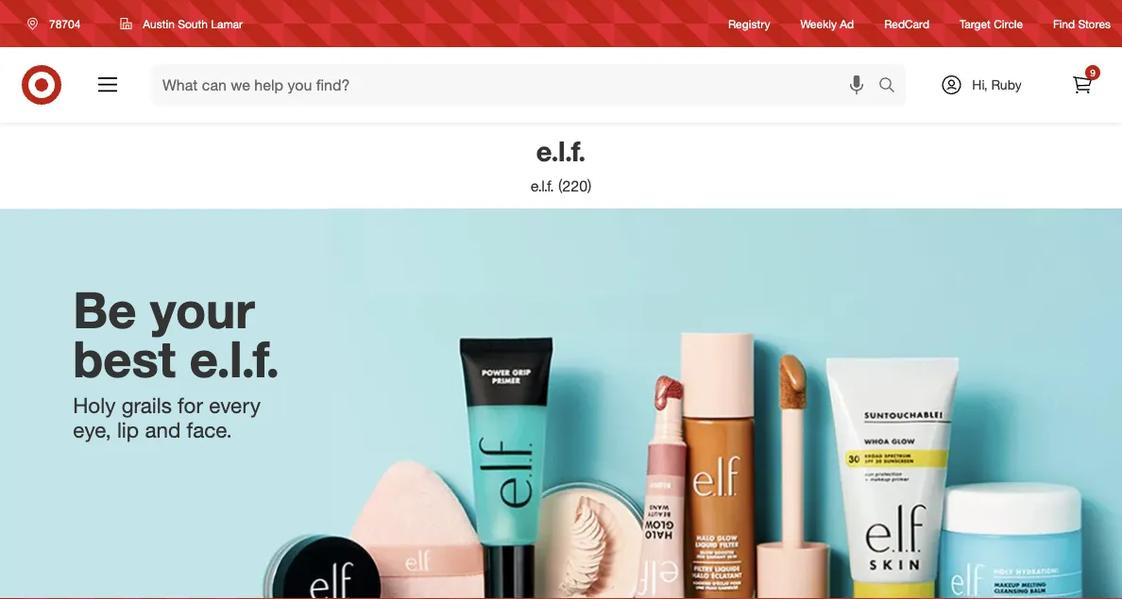 Task type: vqa. For each thing, say whether or not it's contained in the screenshot.
Wrapping Paper & Supplies on the bottom left of the page
no



Task type: locate. For each thing, give the bounding box(es) containing it.
0 vertical spatial e.l.f.
[[536, 134, 586, 168]]

e.l.f. e.l.f. (220)
[[531, 134, 592, 196]]

e.l.f. left "(220)"
[[531, 177, 554, 196]]

e.l.f. up "(220)"
[[536, 134, 586, 168]]

be your
[[73, 279, 255, 340]]

best e.l.f.
[[73, 329, 280, 390]]

78704 button
[[15, 7, 101, 41]]

best
[[73, 329, 176, 390]]

be
[[73, 279, 137, 340]]

9 link
[[1062, 64, 1104, 106]]

e.l.f.
[[536, 134, 586, 168], [531, 177, 554, 196], [190, 329, 280, 390]]

target circle link
[[960, 16, 1023, 32]]

weekly
[[801, 16, 837, 31]]

and
[[145, 418, 181, 444]]

target circle
[[960, 16, 1023, 31]]

find stores link
[[1054, 16, 1111, 32]]

What can we help you find? suggestions appear below search field
[[151, 64, 883, 106]]

lamar
[[211, 17, 243, 31]]

2 vertical spatial e.l.f.
[[190, 329, 280, 390]]

e.l.f. up every
[[190, 329, 280, 390]]

holy grails for every eye, lip and face.
[[73, 393, 261, 444]]

holy
[[73, 393, 116, 419]]

hi, ruby
[[973, 77, 1022, 93]]

every
[[209, 393, 261, 419]]

stores
[[1079, 16, 1111, 31]]

search
[[870, 78, 916, 96]]

1 vertical spatial e.l.f.
[[531, 177, 554, 196]]

your
[[150, 279, 255, 340]]

e.l.f. for e.l.f. e.l.f. (220)
[[531, 177, 554, 196]]

for
[[178, 393, 203, 419]]

9
[[1091, 67, 1096, 78]]

find stores
[[1054, 16, 1111, 31]]

circle
[[994, 16, 1023, 31]]

face.
[[187, 418, 232, 444]]



Task type: describe. For each thing, give the bounding box(es) containing it.
redcard
[[885, 16, 930, 31]]

(220)
[[558, 177, 592, 196]]

ruby
[[992, 77, 1022, 93]]

redcard link
[[885, 16, 930, 32]]

search button
[[870, 64, 916, 110]]

weekly ad link
[[801, 16, 854, 32]]

grails
[[122, 393, 172, 419]]

weekly ad
[[801, 16, 854, 31]]

e.l.f. for best e.l.f.
[[190, 329, 280, 390]]

ad
[[840, 16, 854, 31]]

registry
[[729, 16, 771, 31]]

target
[[960, 16, 991, 31]]

austin south lamar button
[[108, 7, 255, 41]]

south
[[178, 17, 208, 31]]

austin
[[143, 17, 175, 31]]

find
[[1054, 16, 1075, 31]]

78704
[[49, 17, 81, 31]]

eye,
[[73, 418, 111, 444]]

lip
[[117, 418, 139, 444]]

registry link
[[729, 16, 771, 32]]

austin south lamar
[[143, 17, 243, 31]]

hi,
[[973, 77, 988, 93]]



